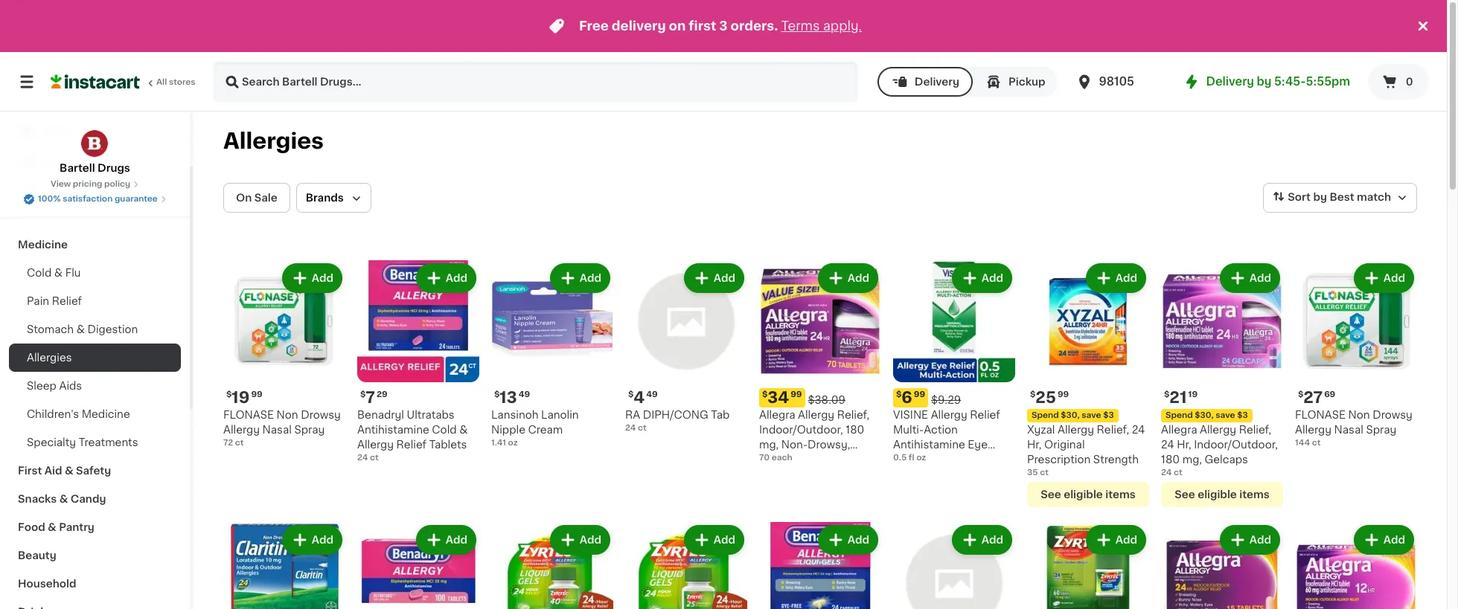 Task type: locate. For each thing, give the bounding box(es) containing it.
delivery
[[1206, 76, 1254, 87], [915, 77, 960, 87]]

free delivery on first 3 orders. terms apply.
[[579, 20, 862, 32]]

2 $3 from the left
[[1237, 412, 1248, 420]]

180 inside allegra allergy relief, 24 hr, indoor/outdoor, 180 mg, gelcaps 24 ct
[[1161, 455, 1180, 465]]

nasal inside flonase non drowsy allergy nasal spray 72 ct
[[262, 425, 292, 435]]

spend $30, save $3 down $ 21 19
[[1166, 412, 1248, 420]]

food
[[18, 523, 45, 533]]

1 non from the left
[[277, 410, 298, 421]]

save up allegra allergy relief, 24 hr, indoor/outdoor, 180 mg, gelcaps 24 ct
[[1216, 412, 1235, 420]]

& right food
[[48, 523, 56, 533]]

allergy inside flonase non drowsy allergy nasal spray 72 ct
[[223, 425, 260, 435]]

0 vertical spatial allergies
[[223, 130, 324, 152]]

0 horizontal spatial spend $30, save $3
[[1032, 412, 1114, 420]]

indoor/outdoor,
[[759, 425, 843, 435], [1194, 440, 1278, 450]]

0 horizontal spatial indoor/outdoor,
[[759, 425, 843, 435]]

1 horizontal spatial indoor/outdoor,
[[1194, 440, 1278, 450]]

180 up the drowsy, at bottom right
[[846, 425, 865, 435]]

oz down nipple
[[508, 439, 518, 447]]

instacart logo image
[[51, 73, 140, 91]]

2 99 from the left
[[791, 391, 802, 399]]

1 horizontal spatial see
[[1175, 490, 1195, 500]]

cold up tablets
[[432, 425, 457, 435]]

$ for 13
[[494, 391, 500, 399]]

1 vertical spatial cold
[[432, 425, 457, 435]]

flonase down $ 19 99
[[223, 410, 274, 421]]

24 inside ra diph/cong tab 24 ct
[[625, 424, 636, 433]]

antihistamine inside benadryl ultratabs antihistamine cold & allergy relief tablets 24 ct
[[357, 425, 429, 435]]

allergy inside benadryl ultratabs antihistamine cold & allergy relief tablets 24 ct
[[357, 440, 394, 450]]

49 for 4
[[646, 391, 658, 399]]

1 see eligible items button from the left
[[1027, 482, 1149, 508]]

1 horizontal spatial 49
[[646, 391, 658, 399]]

24 for xyzal allergy relief, 24 hr, original prescription strength
[[1132, 425, 1145, 435]]

flonase inside flonase non drowsy allergy nasal spray 72 ct
[[223, 410, 274, 421]]

$ 7 29
[[360, 390, 388, 406]]

pain
[[27, 296, 49, 307]]

4 99 from the left
[[1058, 391, 1069, 399]]

nasal for 27
[[1334, 425, 1364, 435]]

ct inside ra diph/cong tab 24 ct
[[638, 424, 647, 433]]

$ inside $ 34 99
[[762, 391, 768, 399]]

spend down 21
[[1166, 412, 1193, 420]]

1 drowsy from the left
[[301, 410, 341, 421]]

1 horizontal spatial allergies
[[223, 130, 324, 152]]

4 $ from the left
[[628, 391, 634, 399]]

0 horizontal spatial mg,
[[759, 440, 779, 450]]

all
[[156, 78, 167, 86]]

0 horizontal spatial see eligible items button
[[1027, 482, 1149, 508]]

indoor/outdoor, inside allegra allergy relief, 24 hr, indoor/outdoor, 180 mg, gelcaps 24 ct
[[1194, 440, 1278, 450]]

$30, down $ 25 99
[[1061, 412, 1080, 420]]

1 vertical spatial by
[[1313, 192, 1327, 203]]

see down prescription
[[1041, 490, 1061, 500]]

0 horizontal spatial allegra
[[759, 410, 795, 421]]

0 vertical spatial antihistamine
[[357, 425, 429, 435]]

7 $ from the left
[[1030, 391, 1036, 399]]

0 horizontal spatial see eligible items
[[1041, 490, 1136, 500]]

see down allegra allergy relief, 24 hr, indoor/outdoor, 180 mg, gelcaps 24 ct
[[1175, 490, 1195, 500]]

0 vertical spatial 180
[[846, 425, 865, 435]]

0 vertical spatial mg,
[[759, 440, 779, 450]]

by left 5:45-
[[1257, 76, 1272, 87]]

0 horizontal spatial spray
[[294, 425, 325, 435]]

0 horizontal spatial flonase
[[223, 410, 274, 421]]

nasal down 69
[[1334, 425, 1364, 435]]

99 up flonase non drowsy allergy nasal spray 72 ct
[[251, 391, 263, 399]]

1 spend $30, save $3 from the left
[[1032, 412, 1114, 420]]

1 spend from the left
[[1032, 412, 1059, 420]]

$ inside $ 25 99
[[1030, 391, 1036, 399]]

49 right 13
[[519, 391, 530, 399]]

1 horizontal spatial antihistamine
[[893, 440, 965, 450]]

medicine up the cold & flu
[[18, 240, 68, 250]]

$9.29
[[931, 395, 961, 406]]

49 inside $ 4 49
[[646, 391, 658, 399]]

2 non from the left
[[1349, 410, 1370, 421]]

hr, down xyzal
[[1027, 440, 1042, 450]]

49 right 4
[[646, 391, 658, 399]]

allegra inside 'allegra allergy relief, indoor/outdoor, 180 mg, non-drowsy, tablets, value size'
[[759, 410, 795, 421]]

1 vertical spatial indoor/outdoor,
[[1194, 440, 1278, 450]]

eligible down the "gelcaps"
[[1198, 490, 1237, 500]]

$30,
[[1061, 412, 1080, 420], [1195, 412, 1214, 420]]

hr, inside allegra allergy relief, 24 hr, indoor/outdoor, 180 mg, gelcaps 24 ct
[[1177, 440, 1192, 450]]

buy it again link
[[9, 147, 181, 177]]

$3 for 21
[[1237, 412, 1248, 420]]

stores
[[169, 78, 196, 86]]

1 horizontal spatial allegra
[[1161, 425, 1197, 435]]

see eligible items for 25
[[1041, 490, 1136, 500]]

by inside best match sort by field
[[1313, 192, 1327, 203]]

1 see eligible items from the left
[[1041, 490, 1136, 500]]

allegra allergy relief, 24 hr, indoor/outdoor, 180 mg, gelcaps 24 ct
[[1161, 425, 1278, 477]]

1 vertical spatial oz
[[916, 454, 926, 462]]

&
[[54, 268, 63, 278], [76, 325, 85, 335], [459, 425, 468, 435], [65, 466, 73, 476], [59, 494, 68, 505], [48, 523, 56, 533]]

on sale
[[236, 193, 278, 203]]

2 horizontal spatial relief,
[[1239, 425, 1272, 435]]

$ 27 69
[[1298, 390, 1336, 406]]

allergy up 72
[[223, 425, 260, 435]]

1 horizontal spatial $30,
[[1195, 412, 1214, 420]]

by for delivery
[[1257, 76, 1272, 87]]

0.5
[[893, 454, 907, 462]]

0 horizontal spatial oz
[[508, 439, 518, 447]]

3 $ from the left
[[494, 391, 500, 399]]

allegra down '34'
[[759, 410, 795, 421]]

19 right 21
[[1188, 391, 1198, 399]]

1 99 from the left
[[251, 391, 263, 399]]

0 horizontal spatial hr,
[[1027, 440, 1042, 450]]

1 $3 from the left
[[1103, 412, 1114, 420]]

& up tablets
[[459, 425, 468, 435]]

1 horizontal spatial $3
[[1237, 412, 1248, 420]]

cold up pain
[[27, 268, 52, 278]]

19 up 72
[[232, 390, 250, 406]]

medicine inside children's medicine link
[[82, 409, 130, 420]]

2 items from the left
[[1240, 490, 1270, 500]]

0 horizontal spatial relief,
[[837, 410, 870, 421]]

antihistamine inside visine allergy relief multi-action antihistamine eye drops
[[893, 440, 965, 450]]

product group containing 34
[[759, 261, 881, 465]]

180 right strength
[[1161, 455, 1180, 465]]

flonase down $ 27 69
[[1295, 410, 1346, 421]]

2 hr, from the left
[[1177, 440, 1192, 450]]

1 horizontal spatial non
[[1349, 410, 1370, 421]]

98105
[[1099, 76, 1134, 87]]

0 horizontal spatial save
[[1082, 412, 1101, 420]]

hr, inside xyzal allergy relief, 24 hr, original prescription strength 35 ct
[[1027, 440, 1042, 450]]

0 horizontal spatial 180
[[846, 425, 865, 435]]

eligible for 25
[[1064, 490, 1103, 500]]

6 $ from the left
[[896, 391, 902, 399]]

1 vertical spatial 180
[[1161, 455, 1180, 465]]

lansinoh
[[491, 410, 539, 421]]

1 49 from the left
[[519, 391, 530, 399]]

allegra
[[759, 410, 795, 421], [1161, 425, 1197, 435]]

1 horizontal spatial spend
[[1166, 412, 1193, 420]]

medicine up treatments
[[82, 409, 130, 420]]

allergy up 144
[[1295, 425, 1332, 435]]

allergy down benadryl
[[357, 440, 394, 450]]

2 spray from the left
[[1366, 425, 1397, 435]]

49 inside $ 13 49
[[519, 391, 530, 399]]

allergy up the "gelcaps"
[[1200, 425, 1237, 435]]

mg, inside 'allegra allergy relief, indoor/outdoor, 180 mg, non-drowsy, tablets, value size'
[[759, 440, 779, 450]]

1 vertical spatial antihistamine
[[893, 440, 965, 450]]

1 flonase from the left
[[223, 410, 274, 421]]

relief down ultratabs
[[396, 440, 427, 450]]

see eligible items button for 21
[[1161, 482, 1283, 508]]

24 inside xyzal allergy relief, 24 hr, original prescription strength 35 ct
[[1132, 425, 1145, 435]]

allergies
[[223, 130, 324, 152], [27, 353, 72, 363]]

$30, down $ 21 19
[[1195, 412, 1214, 420]]

lists
[[42, 187, 67, 197]]

allergy down $34.99 original price: $38.09 element
[[798, 410, 835, 421]]

spend for 21
[[1166, 412, 1193, 420]]

99 inside $ 25 99
[[1058, 391, 1069, 399]]

$ 25 99
[[1030, 390, 1069, 406]]

1 horizontal spatial see eligible items
[[1175, 490, 1270, 500]]

0 vertical spatial medicine
[[18, 240, 68, 250]]

2 see eligible items from the left
[[1175, 490, 1270, 500]]

0 horizontal spatial allergies
[[27, 353, 72, 363]]

relief, inside xyzal allergy relief, 24 hr, original prescription strength 35 ct
[[1097, 425, 1129, 435]]

delivery inside button
[[915, 77, 960, 87]]

$ for 19
[[226, 391, 232, 399]]

$3 up allegra allergy relief, 24 hr, indoor/outdoor, 180 mg, gelcaps 24 ct
[[1237, 412, 1248, 420]]

diph/cong
[[643, 410, 709, 421]]

save up xyzal allergy relief, 24 hr, original prescription strength 35 ct
[[1082, 412, 1101, 420]]

lansinoh lanolin nipple cream 1.41 oz
[[491, 410, 579, 447]]

0 vertical spatial cold
[[27, 268, 52, 278]]

antihistamine down benadryl
[[357, 425, 429, 435]]

flonase for 19
[[223, 410, 274, 421]]

& left candy
[[59, 494, 68, 505]]

0 horizontal spatial items
[[1106, 490, 1136, 500]]

hr, for 25
[[1027, 440, 1042, 450]]

1 horizontal spatial by
[[1313, 192, 1327, 203]]

eligible down prescription
[[1064, 490, 1103, 500]]

non inside "flonase non drowsy allergy nasal spray 144 ct"
[[1349, 410, 1370, 421]]

flu
[[65, 268, 81, 278]]

relief, inside allegra allergy relief, 24 hr, indoor/outdoor, 180 mg, gelcaps 24 ct
[[1239, 425, 1272, 435]]

24 for allegra allergy relief, 24 hr, indoor/outdoor, 180 mg, gelcaps
[[1161, 440, 1174, 450]]

items down the "gelcaps"
[[1240, 490, 1270, 500]]

8 $ from the left
[[1164, 391, 1170, 399]]

relief, for 25
[[1097, 425, 1129, 435]]

pantry
[[59, 523, 94, 533]]

$ inside $ 21 19
[[1164, 391, 1170, 399]]

stomach
[[27, 325, 74, 335]]

drowsy for 27
[[1373, 410, 1413, 421]]

1 horizontal spatial spray
[[1366, 425, 1397, 435]]

$ inside $ 13 49
[[494, 391, 500, 399]]

0 horizontal spatial 49
[[519, 391, 530, 399]]

eligible for 21
[[1198, 490, 1237, 500]]

$ inside $ 4 49
[[628, 391, 634, 399]]

1 spray from the left
[[294, 425, 325, 435]]

1 horizontal spatial nasal
[[1334, 425, 1364, 435]]

hr,
[[1027, 440, 1042, 450], [1177, 440, 1192, 450]]

allegra down 21
[[1161, 425, 1197, 435]]

0 vertical spatial by
[[1257, 76, 1272, 87]]

hr, down $ 21 19
[[1177, 440, 1192, 450]]

treatments
[[79, 438, 138, 448]]

items down strength
[[1106, 490, 1136, 500]]

see eligible items down xyzal allergy relief, 24 hr, original prescription strength 35 ct
[[1041, 490, 1136, 500]]

non inside flonase non drowsy allergy nasal spray 72 ct
[[277, 410, 298, 421]]

pain relief link
[[9, 287, 181, 316]]

delivery for delivery by 5:45-5:55pm
[[1206, 76, 1254, 87]]

& left flu
[[54, 268, 63, 278]]

2 $30, from the left
[[1195, 412, 1214, 420]]

0 horizontal spatial see
[[1041, 490, 1061, 500]]

spend $30, save $3 down $ 25 99
[[1032, 412, 1114, 420]]

by inside "delivery by 5:45-5:55pm" link
[[1257, 76, 1272, 87]]

medicine inside the medicine link
[[18, 240, 68, 250]]

$3 up xyzal allergy relief, 24 hr, original prescription strength 35 ct
[[1103, 412, 1114, 420]]

0 horizontal spatial $3
[[1103, 412, 1114, 420]]

1 horizontal spatial save
[[1216, 412, 1235, 420]]

ra
[[625, 410, 640, 421]]

0 horizontal spatial $30,
[[1061, 412, 1080, 420]]

non for 19
[[277, 410, 298, 421]]

see eligible items button down the "gelcaps"
[[1161, 482, 1283, 508]]

allergy inside visine allergy relief multi-action antihistamine eye drops
[[931, 410, 968, 421]]

99 right 25 at the bottom of the page
[[1058, 391, 1069, 399]]

2 spend from the left
[[1166, 412, 1193, 420]]

flonase
[[223, 410, 274, 421], [1295, 410, 1346, 421]]

& for flu
[[54, 268, 63, 278]]

1 horizontal spatial drowsy
[[1373, 410, 1413, 421]]

1 vertical spatial medicine
[[82, 409, 130, 420]]

13
[[500, 390, 517, 406]]

flonase for 27
[[1295, 410, 1346, 421]]

hr, for 21
[[1177, 440, 1192, 450]]

snacks & candy link
[[9, 485, 181, 514]]

6
[[902, 390, 912, 406]]

0 horizontal spatial medicine
[[18, 240, 68, 250]]

2 49 from the left
[[646, 391, 658, 399]]

& inside "link"
[[76, 325, 85, 335]]

pain relief
[[27, 296, 82, 307]]

2 horizontal spatial relief
[[970, 410, 1000, 421]]

$ for 25
[[1030, 391, 1036, 399]]

70
[[759, 454, 770, 462]]

by right sort
[[1313, 192, 1327, 203]]

100% satisfaction guarantee button
[[23, 191, 167, 205]]

nasal inside "flonase non drowsy allergy nasal spray 144 ct"
[[1334, 425, 1364, 435]]

product group containing 19
[[223, 261, 345, 450]]

5:45-
[[1275, 76, 1306, 87]]

drowsy inside flonase non drowsy allergy nasal spray 72 ct
[[301, 410, 341, 421]]

flonase non drowsy allergy nasal spray 144 ct
[[1295, 410, 1413, 447]]

2 see eligible items button from the left
[[1161, 482, 1283, 508]]

allergies down stomach at the bottom left of the page
[[27, 353, 72, 363]]

99 inside $ 34 99
[[791, 391, 802, 399]]

1 horizontal spatial spend $30, save $3
[[1166, 412, 1248, 420]]

view
[[51, 180, 71, 188]]

5 $ from the left
[[762, 391, 768, 399]]

0 horizontal spatial nasal
[[262, 425, 292, 435]]

1 eligible from the left
[[1064, 490, 1103, 500]]

$ for 34
[[762, 391, 768, 399]]

180 inside 'allegra allergy relief, indoor/outdoor, 180 mg, non-drowsy, tablets, value size'
[[846, 425, 865, 435]]

2 vertical spatial relief
[[396, 440, 427, 450]]

delivery by 5:45-5:55pm
[[1206, 76, 1350, 87]]

1 items from the left
[[1106, 490, 1136, 500]]

medicine
[[18, 240, 68, 250], [82, 409, 130, 420]]

99 inside $ 19 99
[[251, 391, 263, 399]]

$ inside $ 7 29
[[360, 391, 366, 399]]

2 save from the left
[[1216, 412, 1235, 420]]

drowsy inside "flonase non drowsy allergy nasal spray 144 ct"
[[1373, 410, 1413, 421]]

relief, for 21
[[1239, 425, 1272, 435]]

1 horizontal spatial items
[[1240, 490, 1270, 500]]

1 horizontal spatial medicine
[[82, 409, 130, 420]]

1 vertical spatial mg,
[[1183, 455, 1202, 465]]

spend $30, save $3 for 25
[[1032, 412, 1114, 420]]

2 spend $30, save $3 from the left
[[1166, 412, 1248, 420]]

relief right pain
[[52, 296, 82, 307]]

oz right the fl
[[916, 454, 926, 462]]

1 horizontal spatial cold
[[432, 425, 457, 435]]

indoor/outdoor, up the "gelcaps"
[[1194, 440, 1278, 450]]

1 horizontal spatial relief,
[[1097, 425, 1129, 435]]

2 eligible from the left
[[1198, 490, 1237, 500]]

2 nasal from the left
[[1334, 425, 1364, 435]]

1 nasal from the left
[[262, 425, 292, 435]]

relief inside visine allergy relief multi-action antihistamine eye drops
[[970, 410, 1000, 421]]

allergy down $9.29
[[931, 410, 968, 421]]

1 horizontal spatial 180
[[1161, 455, 1180, 465]]

household
[[18, 579, 76, 590]]

0 horizontal spatial 19
[[232, 390, 250, 406]]

mg, up 70
[[759, 440, 779, 450]]

99 right '6'
[[914, 391, 925, 399]]

nipple
[[491, 425, 526, 435]]

first
[[18, 466, 42, 476]]

$ inside $ 19 99
[[226, 391, 232, 399]]

cold
[[27, 268, 52, 278], [432, 425, 457, 435]]

0 horizontal spatial eligible
[[1064, 490, 1103, 500]]

mg, left the "gelcaps"
[[1183, 455, 1202, 465]]

eligible
[[1064, 490, 1103, 500], [1198, 490, 1237, 500]]

antihistamine down action
[[893, 440, 965, 450]]

bartell drugs logo image
[[81, 130, 109, 158]]

2 see from the left
[[1175, 490, 1195, 500]]

1 horizontal spatial relief
[[396, 440, 427, 450]]

1 vertical spatial allegra
[[1161, 425, 1197, 435]]

see for 21
[[1175, 490, 1195, 500]]

49
[[519, 391, 530, 399], [646, 391, 658, 399]]

1 see from the left
[[1041, 490, 1061, 500]]

2 $ from the left
[[360, 391, 366, 399]]

2 flonase from the left
[[1295, 410, 1346, 421]]

product group
[[223, 261, 345, 450], [357, 261, 479, 465], [491, 261, 613, 450], [625, 261, 747, 435], [759, 261, 881, 465], [893, 261, 1015, 465], [1027, 261, 1149, 508], [1161, 261, 1283, 508], [1295, 261, 1417, 450], [223, 523, 345, 610], [357, 523, 479, 610], [491, 523, 613, 610], [625, 523, 747, 610], [759, 523, 881, 610], [893, 523, 1015, 610], [1027, 523, 1149, 610], [1161, 523, 1283, 610], [1295, 523, 1417, 610]]

72
[[223, 439, 233, 447]]

allergy inside "flonase non drowsy allergy nasal spray 144 ct"
[[1295, 425, 1332, 435]]

spend up xyzal
[[1032, 412, 1059, 420]]

allegra inside allegra allergy relief, 24 hr, indoor/outdoor, 180 mg, gelcaps 24 ct
[[1161, 425, 1197, 435]]

see eligible items button down xyzal allergy relief, 24 hr, original prescription strength 35 ct
[[1027, 482, 1149, 508]]

flonase inside "flonase non drowsy allergy nasal spray 144 ct"
[[1295, 410, 1346, 421]]

allergies up sale
[[223, 130, 324, 152]]

by
[[1257, 76, 1272, 87], [1313, 192, 1327, 203]]

1 horizontal spatial flonase
[[1295, 410, 1346, 421]]

0 horizontal spatial spend
[[1032, 412, 1059, 420]]

relief, inside 'allegra allergy relief, indoor/outdoor, 180 mg, non-drowsy, tablets, value size'
[[837, 410, 870, 421]]

safety
[[76, 466, 111, 476]]

1 save from the left
[[1082, 412, 1101, 420]]

144
[[1295, 439, 1310, 447]]

beauty link
[[9, 542, 181, 570]]

99 right '34'
[[791, 391, 802, 399]]

1.41
[[491, 439, 506, 447]]

on
[[669, 20, 686, 32]]

0 horizontal spatial by
[[1257, 76, 1272, 87]]

1 hr, from the left
[[1027, 440, 1042, 450]]

9 $ from the left
[[1298, 391, 1304, 399]]

0 horizontal spatial antihistamine
[[357, 425, 429, 435]]

ct inside allegra allergy relief, 24 hr, indoor/outdoor, 180 mg, gelcaps 24 ct
[[1174, 469, 1183, 477]]

21
[[1170, 390, 1187, 406]]

1 horizontal spatial mg,
[[1183, 455, 1202, 465]]

relief up eye
[[970, 410, 1000, 421]]

product group containing 4
[[625, 261, 747, 435]]

0 vertical spatial relief
[[52, 296, 82, 307]]

2 drowsy from the left
[[1373, 410, 1413, 421]]

& inside benadryl ultratabs antihistamine cold & allergy relief tablets 24 ct
[[459, 425, 468, 435]]

1 vertical spatial relief
[[970, 410, 1000, 421]]

add
[[312, 273, 333, 284], [446, 273, 467, 284], [580, 273, 601, 284], [714, 273, 735, 284], [848, 273, 869, 284], [982, 273, 1003, 284], [1116, 273, 1137, 284], [1250, 273, 1271, 284], [1384, 273, 1405, 284], [312, 535, 333, 546], [446, 535, 467, 546], [580, 535, 601, 546], [714, 535, 735, 546], [848, 535, 869, 546], [982, 535, 1003, 546], [1116, 535, 1137, 546], [1250, 535, 1271, 546], [1384, 535, 1405, 546]]

spray inside "flonase non drowsy allergy nasal spray 144 ct"
[[1366, 425, 1397, 435]]

99 for 34
[[791, 391, 802, 399]]

3 99 from the left
[[914, 391, 925, 399]]

1 horizontal spatial delivery
[[1206, 76, 1254, 87]]

mg,
[[759, 440, 779, 450], [1183, 455, 1202, 465]]

0 vertical spatial indoor/outdoor,
[[759, 425, 843, 435]]

1 $30, from the left
[[1061, 412, 1080, 420]]

$3 for 25
[[1103, 412, 1114, 420]]

$ inside $ 6 99
[[896, 391, 902, 399]]

relief, up strength
[[1097, 425, 1129, 435]]

save
[[1082, 412, 1101, 420], [1216, 412, 1235, 420]]

0 vertical spatial allegra
[[759, 410, 795, 421]]

99 inside $ 6 99
[[914, 391, 925, 399]]

indoor/outdoor, up non-
[[759, 425, 843, 435]]

0 horizontal spatial non
[[277, 410, 298, 421]]

0 vertical spatial oz
[[508, 439, 518, 447]]

100% satisfaction guarantee
[[38, 195, 158, 203]]

ct inside flonase non drowsy allergy nasal spray 72 ct
[[235, 439, 244, 447]]

1 horizontal spatial eligible
[[1198, 490, 1237, 500]]

1 horizontal spatial 19
[[1188, 391, 1198, 399]]

items for 21
[[1240, 490, 1270, 500]]

brands button
[[296, 183, 371, 213]]

relief, up the "gelcaps"
[[1239, 425, 1272, 435]]

allergy up original
[[1058, 425, 1094, 435]]

tablets,
[[759, 455, 800, 465]]

lanolin
[[541, 410, 579, 421]]

nasal down $ 19 99
[[262, 425, 292, 435]]

99
[[251, 391, 263, 399], [791, 391, 802, 399], [914, 391, 925, 399], [1058, 391, 1069, 399]]

spray inside flonase non drowsy allergy nasal spray 72 ct
[[294, 425, 325, 435]]

None search field
[[213, 61, 858, 103]]

0 horizontal spatial delivery
[[915, 77, 960, 87]]

1 $ from the left
[[226, 391, 232, 399]]

relief, down $38.09
[[837, 410, 870, 421]]

save for 25
[[1082, 412, 1101, 420]]

0 horizontal spatial drowsy
[[301, 410, 341, 421]]

1 horizontal spatial hr,
[[1177, 440, 1192, 450]]

1 horizontal spatial see eligible items button
[[1161, 482, 1283, 508]]

70 each
[[759, 454, 793, 462]]

& right stomach at the bottom left of the page
[[76, 325, 85, 335]]

drowsy
[[301, 410, 341, 421], [1373, 410, 1413, 421]]

$ inside $ 27 69
[[1298, 391, 1304, 399]]

19
[[232, 390, 250, 406], [1188, 391, 1198, 399]]

see eligible items down the "gelcaps"
[[1175, 490, 1270, 500]]

sleep
[[27, 381, 56, 392]]



Task type: vqa. For each thing, say whether or not it's contained in the screenshot.
Account settings
no



Task type: describe. For each thing, give the bounding box(es) containing it.
spend $30, save $3 for 21
[[1166, 412, 1248, 420]]

see eligible items for 21
[[1175, 490, 1270, 500]]

terms apply. link
[[781, 20, 862, 32]]

relief inside benadryl ultratabs antihistamine cold & allergy relief tablets 24 ct
[[396, 440, 427, 450]]

99 for 6
[[914, 391, 925, 399]]

see eligible items button for 25
[[1027, 482, 1149, 508]]

99 for 25
[[1058, 391, 1069, 399]]

original
[[1044, 440, 1085, 450]]

product group containing 13
[[491, 261, 613, 450]]

shop
[[42, 127, 70, 138]]

product group containing 6
[[893, 261, 1015, 465]]

bartell drugs link
[[60, 130, 130, 176]]

non-
[[781, 440, 808, 450]]

sort
[[1288, 192, 1311, 203]]

allegra for indoor/outdoor,
[[759, 410, 795, 421]]

allergy inside 'allegra allergy relief, indoor/outdoor, 180 mg, non-drowsy, tablets, value size'
[[798, 410, 835, 421]]

0 button
[[1368, 64, 1429, 100]]

100%
[[38, 195, 61, 203]]

spend for 25
[[1032, 412, 1059, 420]]

household link
[[9, 570, 181, 599]]

product group containing 7
[[357, 261, 479, 465]]

orders.
[[731, 20, 778, 32]]

24 inside benadryl ultratabs antihistamine cold & allergy relief tablets 24 ct
[[357, 454, 368, 462]]

$ for 7
[[360, 391, 366, 399]]

& for digestion
[[76, 325, 85, 335]]

snacks
[[18, 494, 57, 505]]

cold inside benadryl ultratabs antihistamine cold & allergy relief tablets 24 ct
[[432, 425, 457, 435]]

see for 25
[[1041, 490, 1061, 500]]

again
[[75, 157, 105, 167]]

1 vertical spatial allergies
[[27, 353, 72, 363]]

buy it again
[[42, 157, 105, 167]]

nasal for 19
[[262, 425, 292, 435]]

tablets
[[429, 440, 467, 450]]

brands
[[306, 193, 344, 203]]

allegra for 24
[[1161, 425, 1197, 435]]

$34.99 original price: $38.09 element
[[759, 389, 881, 408]]

drowsy,
[[808, 440, 850, 450]]

$ for 4
[[628, 391, 634, 399]]

xyzal
[[1027, 425, 1055, 435]]

product group containing 27
[[1295, 261, 1417, 450]]

flonase non drowsy allergy nasal spray 72 ct
[[223, 410, 341, 447]]

& for candy
[[59, 494, 68, 505]]

policy
[[104, 180, 130, 188]]

allergy inside allegra allergy relief, 24 hr, indoor/outdoor, 180 mg, gelcaps 24 ct
[[1200, 425, 1237, 435]]

cold & flu link
[[9, 259, 181, 287]]

all stores
[[156, 78, 196, 86]]

buy
[[42, 157, 63, 167]]

strength
[[1093, 455, 1139, 465]]

34
[[768, 390, 789, 406]]

service type group
[[878, 67, 1057, 97]]

non for 27
[[1349, 410, 1370, 421]]

$30, for 21
[[1195, 412, 1214, 420]]

indoor/outdoor, inside 'allegra allergy relief, indoor/outdoor, 180 mg, non-drowsy, tablets, value size'
[[759, 425, 843, 435]]

digestion
[[87, 325, 138, 335]]

$ 6 99
[[896, 390, 925, 406]]

$ 19 99
[[226, 390, 263, 406]]

5:55pm
[[1306, 76, 1350, 87]]

ct inside xyzal allergy relief, 24 hr, original prescription strength 35 ct
[[1040, 469, 1049, 477]]

cream
[[528, 425, 563, 435]]

& right aid on the bottom
[[65, 466, 73, 476]]

stomach & digestion
[[27, 325, 138, 335]]

delivery for delivery
[[915, 77, 960, 87]]

99 for 19
[[251, 391, 263, 399]]

free
[[579, 20, 609, 32]]

specialty treatments
[[27, 438, 138, 448]]

allegra allergy relief, indoor/outdoor, 180 mg, non-drowsy, tablets, value size
[[759, 410, 870, 465]]

1 horizontal spatial oz
[[916, 454, 926, 462]]

$ for 27
[[1298, 391, 1304, 399]]

bartell drugs
[[60, 163, 130, 173]]

3
[[719, 20, 728, 32]]

0 horizontal spatial cold
[[27, 268, 52, 278]]

by for sort
[[1313, 192, 1327, 203]]

aid
[[44, 466, 62, 476]]

specialty treatments link
[[9, 429, 181, 457]]

69
[[1324, 391, 1336, 399]]

drops
[[893, 455, 925, 465]]

value
[[802, 455, 831, 465]]

on
[[236, 193, 252, 203]]

ra diph/cong tab 24 ct
[[625, 410, 730, 433]]

& for pantry
[[48, 523, 56, 533]]

98105 button
[[1075, 61, 1165, 103]]

lists link
[[9, 177, 181, 207]]

sale
[[254, 193, 278, 203]]

apply.
[[823, 20, 862, 32]]

size
[[833, 455, 855, 465]]

satisfaction
[[63, 195, 113, 203]]

children's medicine
[[27, 409, 130, 420]]

$6.99 original price: $9.29 element
[[893, 389, 1015, 408]]

pickup
[[1009, 77, 1046, 87]]

$ for 6
[[896, 391, 902, 399]]

spray for 19
[[294, 425, 325, 435]]

benadryl
[[357, 410, 404, 421]]

best
[[1330, 192, 1355, 203]]

first
[[689, 20, 716, 32]]

allergy inside xyzal allergy relief, 24 hr, original prescription strength 35 ct
[[1058, 425, 1094, 435]]

product group containing 21
[[1161, 261, 1283, 508]]

allergies link
[[9, 344, 181, 372]]

25
[[1036, 390, 1056, 406]]

$ 21 19
[[1164, 390, 1198, 406]]

visine allergy relief multi-action antihistamine eye drops
[[893, 410, 1000, 465]]

$30, for 25
[[1061, 412, 1080, 420]]

guarantee
[[115, 195, 158, 203]]

view pricing policy
[[51, 180, 130, 188]]

product group containing 25
[[1027, 261, 1149, 508]]

$ 13 49
[[494, 390, 530, 406]]

ct inside "flonase non drowsy allergy nasal spray 144 ct"
[[1312, 439, 1321, 447]]

sleep aids
[[27, 381, 82, 392]]

ct inside benadryl ultratabs antihistamine cold & allergy relief tablets 24 ct
[[370, 454, 379, 462]]

24 for ra diph/cong tab
[[625, 424, 636, 433]]

$ 34 99
[[762, 390, 802, 406]]

7
[[366, 390, 375, 406]]

action
[[924, 425, 958, 435]]

pricing
[[73, 180, 102, 188]]

0 horizontal spatial relief
[[52, 296, 82, 307]]

first aid & safety
[[18, 466, 111, 476]]

items for 25
[[1106, 490, 1136, 500]]

it
[[65, 157, 73, 167]]

xyzal allergy relief, 24 hr, original prescription strength 35 ct
[[1027, 425, 1145, 477]]

19 inside $ 21 19
[[1188, 391, 1198, 399]]

limited time offer region
[[0, 0, 1414, 52]]

sleep aids link
[[9, 372, 181, 400]]

children's medicine link
[[9, 400, 181, 429]]

snacks & candy
[[18, 494, 106, 505]]

drowsy for 19
[[301, 410, 341, 421]]

Best match Sort by field
[[1263, 183, 1417, 213]]

multi-
[[893, 425, 924, 435]]

ultratabs
[[407, 410, 455, 421]]

aids
[[59, 381, 82, 392]]

Search field
[[214, 63, 857, 101]]

save for 21
[[1216, 412, 1235, 420]]

best match
[[1330, 192, 1391, 203]]

first aid & safety link
[[9, 457, 181, 485]]

mg, inside allegra allergy relief, 24 hr, indoor/outdoor, 180 mg, gelcaps 24 ct
[[1183, 455, 1202, 465]]

4
[[634, 390, 645, 406]]

children's
[[27, 409, 79, 420]]

delivery button
[[878, 67, 973, 97]]

49 for 13
[[519, 391, 530, 399]]

0
[[1406, 77, 1413, 87]]

$38.09
[[808, 395, 846, 406]]

delivery
[[612, 20, 666, 32]]

spray for 27
[[1366, 425, 1397, 435]]

medicine link
[[9, 231, 181, 259]]

match
[[1357, 192, 1391, 203]]

oz inside lansinoh lanolin nipple cream 1.41 oz
[[508, 439, 518, 447]]

$ for 21
[[1164, 391, 1170, 399]]



